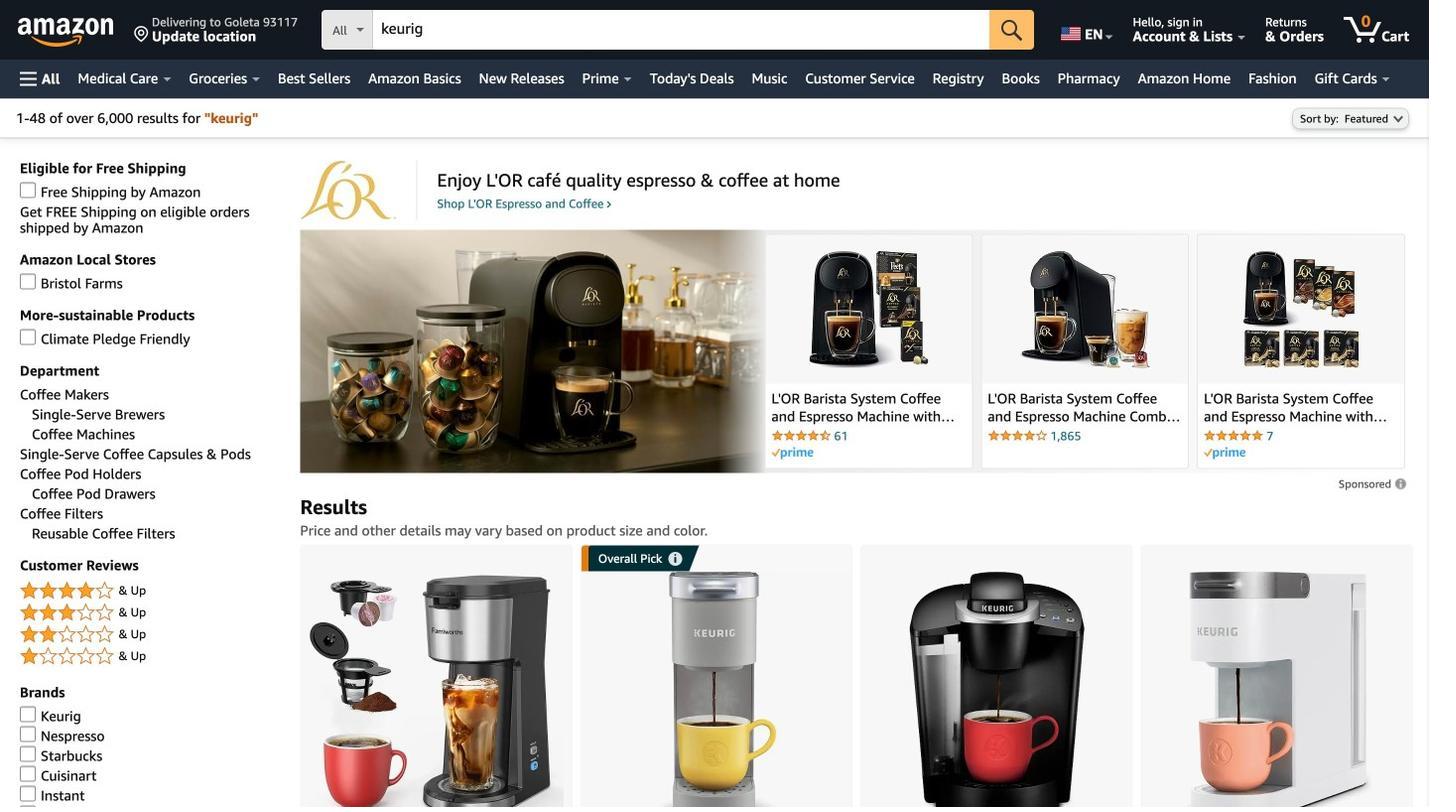 Task type: vqa. For each thing, say whether or not it's contained in the screenshot.
4 Stars & Up element
yes



Task type: locate. For each thing, give the bounding box(es) containing it.
1 vertical spatial checkbox image
[[20, 746, 36, 762]]

None search field
[[322, 10, 1035, 52]]

eligible for prime. image
[[772, 447, 814, 459]]

checkbox image
[[20, 273, 36, 289], [20, 746, 36, 762]]

eligible for prime. image
[[1204, 447, 1246, 459]]

amazon image
[[18, 18, 114, 48]]

None submit
[[990, 10, 1035, 50]]

none submit inside navigation navigation
[[990, 10, 1035, 50]]

6 checkbox image from the top
[[20, 786, 36, 802]]

2 stars & up element
[[20, 623, 280, 647]]

3 checkbox image from the top
[[20, 706, 36, 722]]

Search Amazon text field
[[373, 11, 990, 49]]

0 vertical spatial checkbox image
[[20, 273, 36, 289]]

4 stars & up element
[[20, 579, 280, 603]]

keurig k- slim single serve k-cup pod coffee maker, multistream technology, white image
[[1183, 571, 1372, 807]]

checkbox image
[[20, 182, 36, 198], [20, 329, 36, 345], [20, 706, 36, 722], [20, 726, 36, 742], [20, 766, 36, 782], [20, 786, 36, 802], [20, 806, 36, 807]]

1 star & up element
[[20, 645, 280, 669]]

sponsored ad - famiworths iced coffee maker, hot and cold coffee maker single serve for k cup and ground, with descaling r... image
[[309, 575, 564, 807]]

1 checkbox image from the top
[[20, 273, 36, 289]]



Task type: describe. For each thing, give the bounding box(es) containing it.
5 checkbox image from the top
[[20, 766, 36, 782]]

1 checkbox image from the top
[[20, 182, 36, 198]]

2 checkbox image from the top
[[20, 329, 36, 345]]

7 checkbox image from the top
[[20, 806, 36, 807]]

2 checkbox image from the top
[[20, 746, 36, 762]]

keurig k-mini single serve coffee maker, studio gray, 6 to 12 oz. brew sizes image
[[654, 571, 780, 807]]

dropdown image
[[1394, 115, 1404, 123]]

4 checkbox image from the top
[[20, 726, 36, 742]]

3 stars & up element
[[20, 601, 280, 625]]

keurig k-classic coffee maker k-cup pod, single serve, programmable, 6 to 10 oz. brew sizes, black image
[[909, 571, 1085, 807]]

none search field inside navigation navigation
[[322, 10, 1035, 52]]

navigation navigation
[[0, 0, 1430, 98]]



